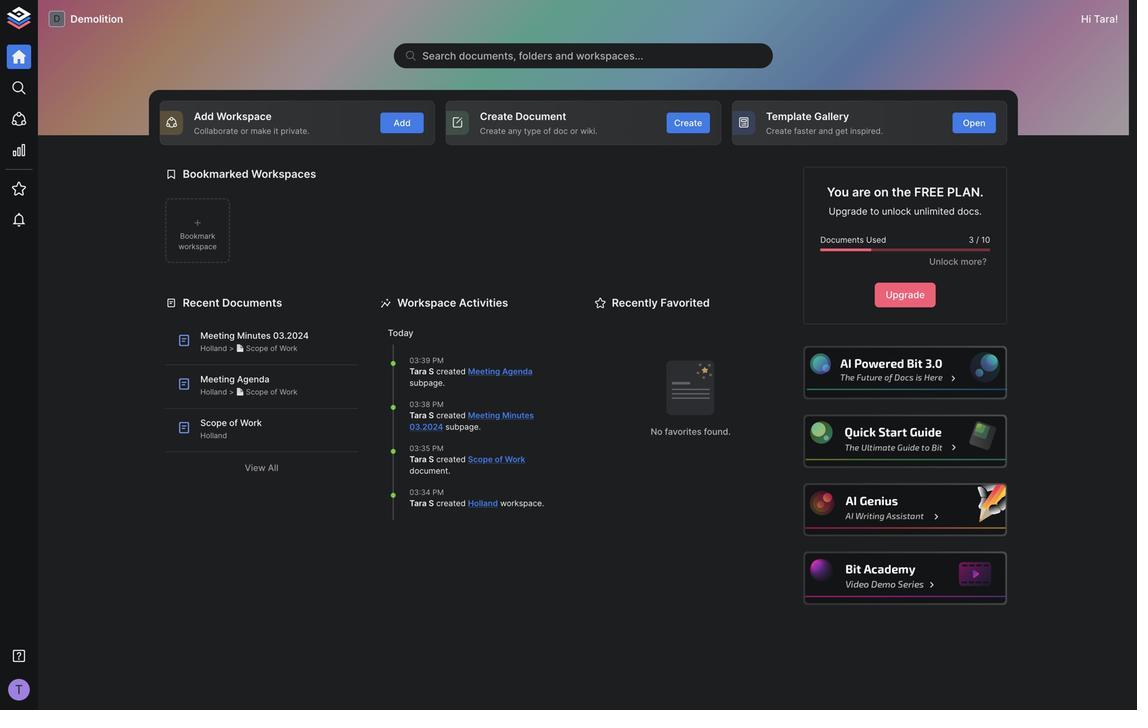 Task type: describe. For each thing, give the bounding box(es) containing it.
📄 inside the meeting agenda holland > 📄 scope of work
[[236, 388, 244, 397]]

you
[[827, 185, 849, 200]]

bookmarked
[[183, 168, 249, 181]]

meeting minutes 03.2024
[[409, 411, 534, 432]]

10
[[981, 235, 990, 245]]

it
[[274, 126, 278, 136]]

create button
[[667, 113, 710, 133]]

create inside create button
[[674, 118, 702, 128]]

activities
[[459, 296, 508, 310]]

3 / 10
[[969, 235, 990, 245]]

favorited
[[660, 296, 710, 310]]

template gallery create faster and get inspired.
[[766, 110, 883, 136]]

hi tara !
[[1081, 13, 1118, 25]]

document
[[409, 466, 448, 476]]

holland link
[[468, 499, 498, 509]]

d
[[54, 13, 60, 24]]

upgrade inside you are on the free plan. upgrade to unlock unlimited docs.
[[829, 206, 867, 217]]

unlimited
[[914, 206, 955, 217]]

2 help image from the top
[[803, 415, 1007, 469]]

upgrade button
[[875, 283, 936, 308]]

workspace inside button
[[178, 242, 217, 251]]

03:35 pm tara s created scope of work document .
[[409, 444, 525, 476]]

s for meeting
[[429, 367, 434, 377]]

you are on the free plan. upgrade to unlock unlimited docs.
[[827, 185, 984, 217]]

/
[[976, 235, 979, 245]]

search documents, folders and workspaces...
[[422, 50, 643, 62]]

holland inside scope of work holland
[[200, 431, 227, 440]]

workspaces
[[251, 168, 316, 181]]

03:34
[[409, 488, 430, 497]]

. inside the 03:35 pm tara s created scope of work document .
[[448, 466, 450, 476]]

and inside 'template gallery create faster and get inspired.'
[[819, 126, 833, 136]]

s for scope
[[429, 455, 434, 465]]

favorites
[[665, 427, 702, 437]]

faster
[[794, 126, 816, 136]]

meeting for meeting minutes 03.2024
[[468, 411, 500, 421]]

. up the 03:35 pm tara s created scope of work document .
[[479, 422, 481, 432]]

workspace activities
[[397, 296, 508, 310]]

subpage .
[[443, 422, 481, 432]]

created for meeting
[[436, 367, 466, 377]]

open button
[[953, 113, 996, 133]]

document
[[516, 110, 566, 123]]

recently favorited
[[612, 296, 710, 310]]

search documents, folders and workspaces... button
[[394, 43, 773, 68]]

agenda inside the meeting agenda holland > 📄 scope of work
[[237, 374, 270, 385]]

tara for holland
[[409, 499, 427, 509]]

!
[[1115, 13, 1118, 25]]

of inside the meeting agenda holland > 📄 scope of work
[[270, 388, 277, 397]]

doc
[[553, 126, 568, 136]]

add for add
[[394, 118, 411, 128]]

2 s from the top
[[429, 411, 434, 421]]

meeting minutes 03.2024 link
[[409, 411, 534, 432]]

add button
[[380, 113, 424, 133]]

meeting minutes 03.2024 holland > 📄 scope of work
[[200, 331, 309, 353]]

workspaces...
[[576, 50, 643, 62]]

subpage inside the 03:39 pm tara s created meeting agenda subpage .
[[409, 378, 443, 388]]

no favorites found.
[[651, 427, 731, 437]]

holland inside meeting minutes 03.2024 holland > 📄 scope of work
[[200, 344, 227, 353]]

and inside button
[[555, 50, 573, 62]]

add workspace collaborate or make it private.
[[194, 110, 309, 136]]

03.2024 for meeting minutes 03.2024
[[409, 422, 443, 432]]

bookmark
[[180, 232, 215, 241]]

scope inside the 03:35 pm tara s created scope of work document .
[[468, 455, 493, 465]]

of inside the 03:35 pm tara s created scope of work document .
[[495, 455, 503, 465]]

view
[[245, 463, 266, 474]]

free
[[914, 185, 944, 200]]

1 vertical spatial subpage
[[445, 422, 479, 432]]

t button
[[4, 675, 34, 705]]

2 created from the top
[[436, 411, 466, 421]]

inspired.
[[850, 126, 883, 136]]

create document create any type of doc or wiki.
[[480, 110, 597, 136]]

03:39
[[409, 356, 430, 365]]

0 horizontal spatial documents
[[222, 296, 282, 310]]

workspace inside "03:34 pm tara s created holland workspace ."
[[500, 499, 542, 509]]

search
[[422, 50, 456, 62]]

1 vertical spatial workspace
[[397, 296, 456, 310]]

upgrade inside button
[[886, 289, 925, 301]]

03.2024 for meeting minutes 03.2024 holland > 📄 scope of work
[[273, 331, 309, 341]]

work inside scope of work holland
[[240, 418, 262, 428]]

recently
[[612, 296, 658, 310]]

view all
[[245, 463, 278, 474]]

created for scope
[[436, 455, 466, 465]]

scope inside the meeting agenda holland > 📄 scope of work
[[246, 388, 268, 397]]

more?
[[961, 256, 987, 267]]

work inside the 03:35 pm tara s created scope of work document .
[[505, 455, 525, 465]]

1 horizontal spatial documents
[[820, 235, 864, 245]]

unlock
[[929, 256, 958, 267]]

minutes for meeting minutes 03.2024 holland > 📄 scope of work
[[237, 331, 271, 341]]

t
[[15, 683, 23, 698]]

used
[[866, 235, 886, 245]]

wiki.
[[580, 126, 597, 136]]

scope of work holland
[[200, 418, 262, 440]]

folders
[[519, 50, 553, 62]]

plan.
[[947, 185, 984, 200]]

template
[[766, 110, 812, 123]]



Task type: vqa. For each thing, say whether or not it's contained in the screenshot.


Task type: locate. For each thing, give the bounding box(es) containing it.
agenda up meeting minutes 03.2024
[[502, 367, 533, 377]]

work inside meeting minutes 03.2024 holland > 📄 scope of work
[[280, 344, 297, 353]]

meeting inside the 03:39 pm tara s created meeting agenda subpage .
[[468, 367, 500, 377]]

scope down the meeting agenda holland > 📄 scope of work
[[200, 418, 227, 428]]

03.2024 down tara s created
[[409, 422, 443, 432]]

> up the meeting agenda holland > 📄 scope of work
[[229, 344, 234, 353]]

pm right 03:35
[[432, 444, 444, 453]]

0 vertical spatial documents
[[820, 235, 864, 245]]

no
[[651, 427, 662, 437]]

3 s from the top
[[429, 455, 434, 465]]

2 📄 from the top
[[236, 388, 244, 397]]

03.2024
[[273, 331, 309, 341], [409, 422, 443, 432]]

the
[[892, 185, 911, 200]]

private.
[[281, 126, 309, 136]]

03:34 pm tara s created holland workspace .
[[409, 488, 544, 509]]

agenda inside the 03:39 pm tara s created meeting agenda subpage .
[[502, 367, 533, 377]]

meeting up scope of work holland
[[200, 374, 235, 385]]

of inside meeting minutes 03.2024 holland > 📄 scope of work
[[270, 344, 277, 353]]

holland down recent
[[200, 344, 227, 353]]

0 vertical spatial workspace
[[216, 110, 272, 123]]

pm inside the 03:39 pm tara s created meeting agenda subpage .
[[432, 356, 444, 365]]

created inside the 03:39 pm tara s created meeting agenda subpage .
[[436, 367, 466, 377]]

4 created from the top
[[436, 499, 466, 509]]

3 help image from the top
[[803, 483, 1007, 537]]

pm for meeting
[[432, 356, 444, 365]]

tara for scope of work
[[409, 455, 427, 465]]

scope
[[246, 344, 268, 353], [246, 388, 268, 397], [200, 418, 227, 428], [468, 455, 493, 465]]

workspace inside add workspace collaborate or make it private.
[[216, 110, 272, 123]]

gallery
[[814, 110, 849, 123]]

0 vertical spatial workspace
[[178, 242, 217, 251]]

work up "03:34 pm tara s created holland workspace ." in the bottom of the page
[[505, 455, 525, 465]]

1 horizontal spatial workspace
[[397, 296, 456, 310]]

upgrade down the unlock more? button
[[886, 289, 925, 301]]

> inside meeting minutes 03.2024 holland > 📄 scope of work
[[229, 344, 234, 353]]

documents up meeting minutes 03.2024 holland > 📄 scope of work
[[222, 296, 282, 310]]

bookmarked workspaces
[[183, 168, 316, 181]]

tara down 03:34
[[409, 499, 427, 509]]

tara down 03:38
[[409, 411, 427, 421]]

1 help image from the top
[[803, 346, 1007, 400]]

meeting
[[200, 331, 235, 341], [468, 367, 500, 377], [200, 374, 235, 385], [468, 411, 500, 421]]

scope inside scope of work holland
[[200, 418, 227, 428]]

scope down 'subpage .'
[[468, 455, 493, 465]]

workspace
[[216, 110, 272, 123], [397, 296, 456, 310]]

. inside the 03:39 pm tara s created meeting agenda subpage .
[[443, 378, 445, 388]]

scope up scope of work holland
[[246, 388, 268, 397]]

subpage down tara s created
[[445, 422, 479, 432]]

bookmark workspace button
[[165, 198, 230, 263]]

0 horizontal spatial 03.2024
[[273, 331, 309, 341]]

meeting up 'subpage .'
[[468, 411, 500, 421]]

1 vertical spatial upgrade
[[886, 289, 925, 301]]

of down meeting minutes 03.2024 holland > 📄 scope of work
[[270, 388, 277, 397]]

or inside add workspace collaborate or make it private.
[[240, 126, 248, 136]]

work inside the meeting agenda holland > 📄 scope of work
[[280, 388, 297, 397]]

> inside the meeting agenda holland > 📄 scope of work
[[229, 388, 234, 397]]

of inside scope of work holland
[[229, 418, 238, 428]]

created for holland
[[436, 499, 466, 509]]

of up the meeting agenda holland > 📄 scope of work
[[270, 344, 277, 353]]

meeting for meeting minutes 03.2024 holland > 📄 scope of work
[[200, 331, 235, 341]]

tara
[[1094, 13, 1115, 25], [409, 367, 427, 377], [409, 411, 427, 421], [409, 455, 427, 465], [409, 499, 427, 509]]

03.2024 up the meeting agenda holland > 📄 scope of work
[[273, 331, 309, 341]]

0 vertical spatial 03.2024
[[273, 331, 309, 341]]

4 s from the top
[[429, 499, 434, 509]]

tara down 03:39
[[409, 367, 427, 377]]

pm inside the 03:35 pm tara s created scope of work document .
[[432, 444, 444, 453]]

1 horizontal spatial agenda
[[502, 367, 533, 377]]

created up 'subpage .'
[[436, 411, 466, 421]]

0 vertical spatial >
[[229, 344, 234, 353]]

03:38 pm
[[409, 400, 444, 409]]

on
[[874, 185, 889, 200]]

tara inside "03:34 pm tara s created holland workspace ."
[[409, 499, 427, 509]]

s down 03:39
[[429, 367, 434, 377]]

holland up scope of work holland
[[200, 388, 227, 397]]

documents,
[[459, 50, 516, 62]]

documents left used
[[820, 235, 864, 245]]

of inside create document create any type of doc or wiki.
[[543, 126, 551, 136]]

work down the meeting agenda holland > 📄 scope of work
[[240, 418, 262, 428]]

workspace up make
[[216, 110, 272, 123]]

s inside the 03:35 pm tara s created scope of work document .
[[429, 455, 434, 465]]

s for holland
[[429, 499, 434, 509]]

pm right 03:39
[[432, 356, 444, 365]]

subpage
[[409, 378, 443, 388], [445, 422, 479, 432]]

meeting down recent documents
[[200, 331, 235, 341]]

s down 03:34
[[429, 499, 434, 509]]

>
[[229, 344, 234, 353], [229, 388, 234, 397]]

1 vertical spatial minutes
[[502, 411, 534, 421]]

1 horizontal spatial or
[[570, 126, 578, 136]]

holland inside "03:34 pm tara s created holland workspace ."
[[468, 499, 498, 509]]

minutes down recent documents
[[237, 331, 271, 341]]

unlock
[[882, 206, 911, 217]]

meeting inside the meeting agenda holland > 📄 scope of work
[[200, 374, 235, 385]]

03:39 pm tara s created meeting agenda subpage .
[[409, 356, 533, 388]]

or left make
[[240, 126, 248, 136]]

1 vertical spatial workspace
[[500, 499, 542, 509]]

1 vertical spatial documents
[[222, 296, 282, 310]]

4 help image from the top
[[803, 552, 1007, 606]]

documents used
[[820, 235, 886, 245]]

minutes inside meeting minutes 03.2024 holland > 📄 scope of work
[[237, 331, 271, 341]]

recent
[[183, 296, 220, 310]]

tara for meeting agenda
[[409, 367, 427, 377]]

meeting agenda holland > 📄 scope of work
[[200, 374, 297, 397]]

tara right hi
[[1094, 13, 1115, 25]]

0 horizontal spatial subpage
[[409, 378, 443, 388]]

0 horizontal spatial or
[[240, 126, 248, 136]]

tara inside the 03:39 pm tara s created meeting agenda subpage .
[[409, 367, 427, 377]]

type
[[524, 126, 541, 136]]

s
[[429, 367, 434, 377], [429, 411, 434, 421], [429, 455, 434, 465], [429, 499, 434, 509]]

pm inside "03:34 pm tara s created holland workspace ."
[[433, 488, 444, 497]]

s inside the 03:39 pm tara s created meeting agenda subpage .
[[429, 367, 434, 377]]

03:38
[[409, 400, 430, 409]]

holland down scope of work link
[[468, 499, 498, 509]]

minutes for meeting minutes 03.2024
[[502, 411, 534, 421]]

0 horizontal spatial add
[[194, 110, 214, 123]]

scope up the meeting agenda holland > 📄 scope of work
[[246, 344, 268, 353]]

0 horizontal spatial minutes
[[237, 331, 271, 341]]

all
[[268, 463, 278, 474]]

scope inside meeting minutes 03.2024 holland > 📄 scope of work
[[246, 344, 268, 353]]

meeting inside meeting minutes 03.2024 holland > 📄 scope of work
[[200, 331, 235, 341]]

workspace right holland link
[[500, 499, 542, 509]]

tara down 03:35
[[409, 455, 427, 465]]

0 horizontal spatial and
[[555, 50, 573, 62]]

or
[[240, 126, 248, 136], [570, 126, 578, 136]]

pm for scope
[[432, 444, 444, 453]]

1 📄 from the top
[[236, 344, 244, 353]]

s up the document
[[429, 455, 434, 465]]

create inside 'template gallery create faster and get inspired.'
[[766, 126, 792, 136]]

> up scope of work holland
[[229, 388, 234, 397]]

📄 inside meeting minutes 03.2024 holland > 📄 scope of work
[[236, 344, 244, 353]]

📄
[[236, 344, 244, 353], [236, 388, 244, 397]]

workspace up today
[[397, 296, 456, 310]]

and right the folders
[[555, 50, 573, 62]]

created inside the 03:35 pm tara s created scope of work document .
[[436, 455, 466, 465]]

tara inside the 03:35 pm tara s created scope of work document .
[[409, 455, 427, 465]]

2 or from the left
[[570, 126, 578, 136]]

0 vertical spatial upgrade
[[829, 206, 867, 217]]

view all button
[[165, 458, 358, 479]]

0 vertical spatial minutes
[[237, 331, 271, 341]]

create
[[480, 110, 513, 123], [674, 118, 702, 128], [480, 126, 506, 136], [766, 126, 792, 136]]

meeting up meeting minutes 03.2024 link
[[468, 367, 500, 377]]

. right holland link
[[542, 499, 544, 509]]

documents
[[820, 235, 864, 245], [222, 296, 282, 310]]

s down 03:38 pm
[[429, 411, 434, 421]]

1 horizontal spatial minutes
[[502, 411, 534, 421]]

created inside "03:34 pm tara s created holland workspace ."
[[436, 499, 466, 509]]

3 created from the top
[[436, 455, 466, 465]]

1 horizontal spatial and
[[819, 126, 833, 136]]

1 horizontal spatial subpage
[[445, 422, 479, 432]]

minutes down the meeting agenda link
[[502, 411, 534, 421]]

add inside button
[[394, 118, 411, 128]]

any
[[508, 126, 522, 136]]

s inside "03:34 pm tara s created holland workspace ."
[[429, 499, 434, 509]]

0 vertical spatial 📄
[[236, 344, 244, 353]]

holland inside the meeting agenda holland > 📄 scope of work
[[200, 388, 227, 397]]

1 vertical spatial and
[[819, 126, 833, 136]]

created left holland link
[[436, 499, 466, 509]]

03:35
[[409, 444, 430, 453]]

pm up tara s created
[[432, 400, 444, 409]]

work
[[280, 344, 297, 353], [280, 388, 297, 397], [240, 418, 262, 428], [505, 455, 525, 465]]

recent documents
[[183, 296, 282, 310]]

help image
[[803, 346, 1007, 400], [803, 415, 1007, 469], [803, 483, 1007, 537], [803, 552, 1007, 606]]

unlock more? button
[[922, 251, 990, 272]]

agenda down meeting minutes 03.2024 holland > 📄 scope of work
[[237, 374, 270, 385]]

or right doc
[[570, 126, 578, 136]]

3
[[969, 235, 974, 245]]

work down meeting minutes 03.2024 holland > 📄 scope of work
[[280, 388, 297, 397]]

bookmark workspace
[[178, 232, 217, 251]]

of down the meeting agenda holland > 📄 scope of work
[[229, 418, 238, 428]]

meeting agenda link
[[468, 367, 533, 377]]

0 horizontal spatial upgrade
[[829, 206, 867, 217]]

1 horizontal spatial 03.2024
[[409, 422, 443, 432]]

1 horizontal spatial workspace
[[500, 499, 542, 509]]

📄 up scope of work holland
[[236, 388, 244, 397]]

scope of work link
[[468, 455, 525, 465]]

subpage up 03:38 pm
[[409, 378, 443, 388]]

holland up view all button at left bottom
[[200, 431, 227, 440]]

found.
[[704, 427, 731, 437]]

. inside "03:34 pm tara s created holland workspace ."
[[542, 499, 544, 509]]

. up "03:34 pm tara s created holland workspace ." in the bottom of the page
[[448, 466, 450, 476]]

add for add workspace collaborate or make it private.
[[194, 110, 214, 123]]

of left doc
[[543, 126, 551, 136]]

0 horizontal spatial workspace
[[216, 110, 272, 123]]

1 vertical spatial 📄
[[236, 388, 244, 397]]

created up 03:38 pm
[[436, 367, 466, 377]]

workspace down bookmark
[[178, 242, 217, 251]]

of up "03:34 pm tara s created holland workspace ." in the bottom of the page
[[495, 455, 503, 465]]

to
[[870, 206, 879, 217]]

pm for holland
[[433, 488, 444, 497]]

and down gallery
[[819, 126, 833, 136]]

03.2024 inside meeting minutes 03.2024
[[409, 422, 443, 432]]

. up 03:38 pm
[[443, 378, 445, 388]]

1 or from the left
[[240, 126, 248, 136]]

created
[[436, 367, 466, 377], [436, 411, 466, 421], [436, 455, 466, 465], [436, 499, 466, 509]]

📄 up the meeting agenda holland > 📄 scope of work
[[236, 344, 244, 353]]

minutes inside meeting minutes 03.2024
[[502, 411, 534, 421]]

hi
[[1081, 13, 1091, 25]]

meeting for meeting agenda holland > 📄 scope of work
[[200, 374, 235, 385]]

demolition
[[70, 13, 123, 25]]

1 vertical spatial >
[[229, 388, 234, 397]]

meeting inside meeting minutes 03.2024
[[468, 411, 500, 421]]

today
[[388, 328, 413, 338]]

workspace
[[178, 242, 217, 251], [500, 499, 542, 509]]

created up the document
[[436, 455, 466, 465]]

get
[[835, 126, 848, 136]]

docs.
[[957, 206, 982, 217]]

1 created from the top
[[436, 367, 466, 377]]

03.2024 inside meeting minutes 03.2024 holland > 📄 scope of work
[[273, 331, 309, 341]]

upgrade down you
[[829, 206, 867, 217]]

0 horizontal spatial agenda
[[237, 374, 270, 385]]

progress bar
[[701, 249, 990, 251]]

1 s from the top
[[429, 367, 434, 377]]

1 horizontal spatial add
[[394, 118, 411, 128]]

pm right 03:34
[[433, 488, 444, 497]]

make
[[251, 126, 271, 136]]

2 > from the top
[[229, 388, 234, 397]]

collaborate
[[194, 126, 238, 136]]

add inside add workspace collaborate or make it private.
[[194, 110, 214, 123]]

0 vertical spatial and
[[555, 50, 573, 62]]

0 horizontal spatial workspace
[[178, 242, 217, 251]]

or inside create document create any type of doc or wiki.
[[570, 126, 578, 136]]

1 > from the top
[[229, 344, 234, 353]]

tara s created
[[409, 411, 468, 421]]

0 vertical spatial subpage
[[409, 378, 443, 388]]

are
[[852, 185, 871, 200]]

minutes
[[237, 331, 271, 341], [502, 411, 534, 421]]

1 vertical spatial 03.2024
[[409, 422, 443, 432]]

work up the meeting agenda holland > 📄 scope of work
[[280, 344, 297, 353]]

unlock more?
[[929, 256, 987, 267]]

upgrade
[[829, 206, 867, 217], [886, 289, 925, 301]]

1 horizontal spatial upgrade
[[886, 289, 925, 301]]

open
[[963, 118, 986, 128]]



